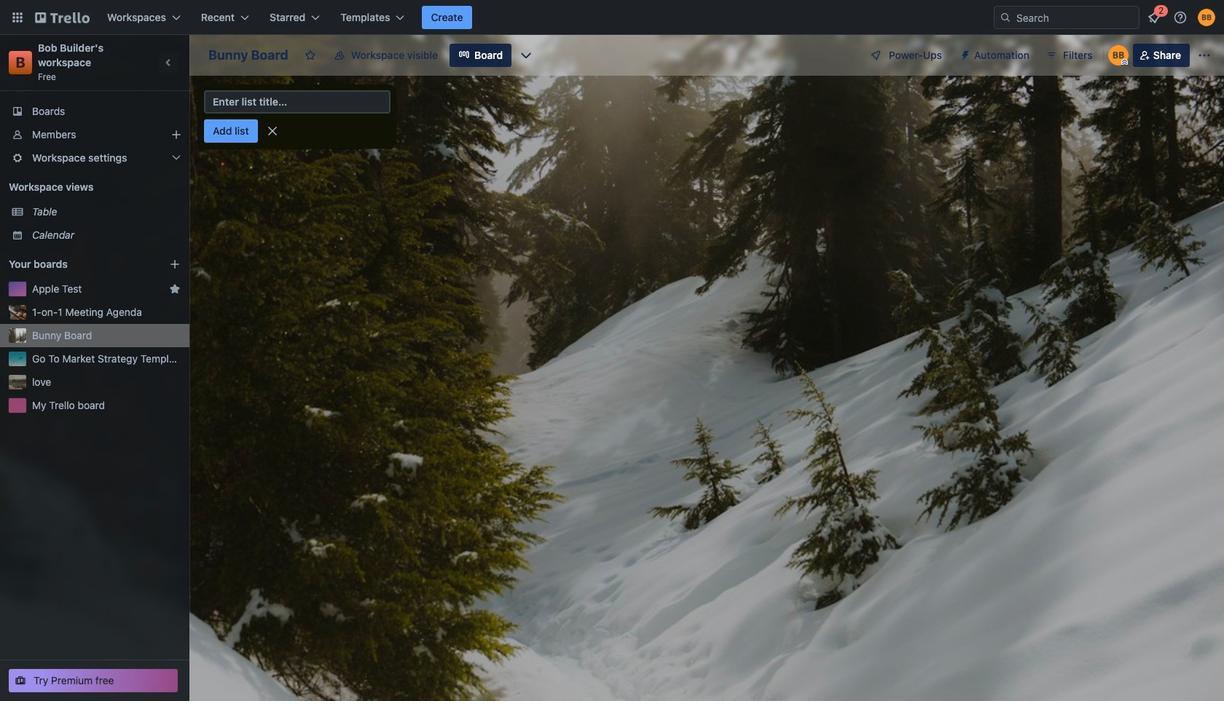 Task type: describe. For each thing, give the bounding box(es) containing it.
this member is an admin of this board. image
[[1121, 59, 1128, 66]]

add board image
[[169, 259, 181, 270]]

bob builder (bobbuilder40) image inside "primary" element
[[1198, 9, 1215, 26]]

workspace navigation collapse icon image
[[159, 52, 179, 73]]

star or unstar board image
[[304, 50, 316, 61]]

Board name text field
[[201, 44, 296, 67]]

Enter list title… text field
[[204, 90, 391, 114]]

2 notifications image
[[1145, 9, 1163, 26]]

primary element
[[0, 0, 1224, 35]]



Task type: vqa. For each thing, say whether or not it's contained in the screenshot.
the Star or unstar board image on the left
yes



Task type: locate. For each thing, give the bounding box(es) containing it.
cancel list editing image
[[265, 124, 280, 138]]

back to home image
[[35, 6, 90, 29]]

Search field
[[1011, 7, 1139, 28]]

bob builder (bobbuilder40) image right open information menu image
[[1198, 9, 1215, 26]]

sm image
[[954, 44, 974, 64]]

show menu image
[[1197, 48, 1212, 63]]

bob builder (bobbuilder40) image down "search" field
[[1108, 45, 1128, 66]]

1 vertical spatial bob builder (bobbuilder40) image
[[1108, 45, 1128, 66]]

0 horizontal spatial bob builder (bobbuilder40) image
[[1108, 45, 1128, 66]]

bob builder (bobbuilder40) image
[[1198, 9, 1215, 26], [1108, 45, 1128, 66]]

your boards with 6 items element
[[9, 256, 147, 273]]

search image
[[1000, 12, 1011, 23]]

starred icon image
[[169, 283, 181, 295]]

0 vertical spatial bob builder (bobbuilder40) image
[[1198, 9, 1215, 26]]

open information menu image
[[1173, 10, 1188, 25]]

1 horizontal spatial bob builder (bobbuilder40) image
[[1198, 9, 1215, 26]]

customize views image
[[519, 48, 534, 63]]



